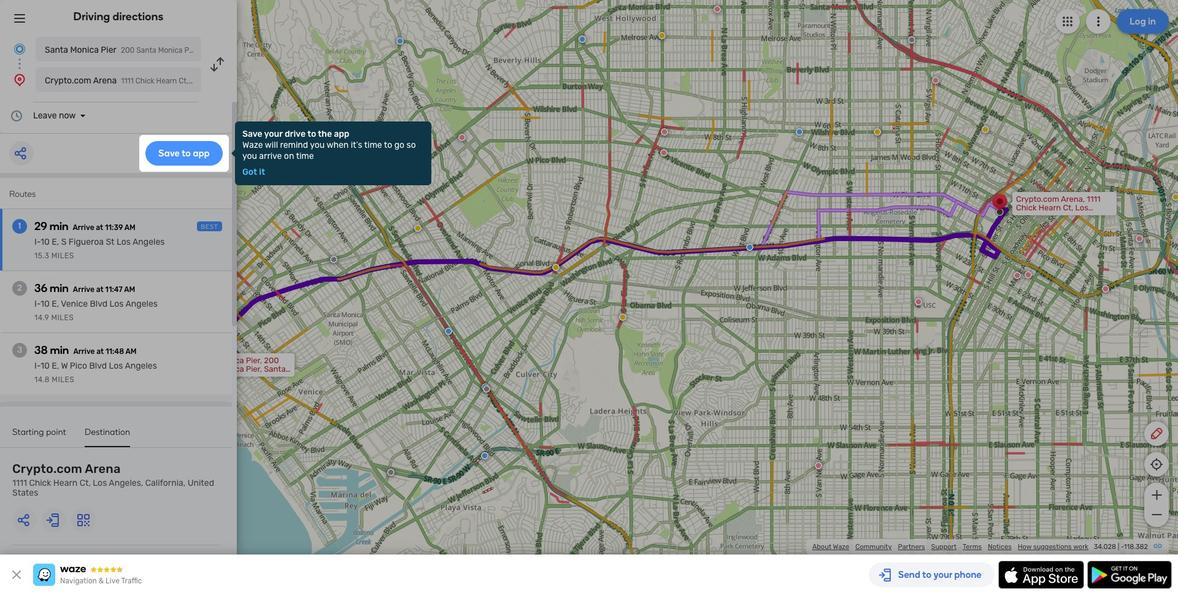 Task type: vqa. For each thing, say whether or not it's contained in the screenshot.
'E'
no



Task type: locate. For each thing, give the bounding box(es) containing it.
10 inside i-10 e, venice blvd los angeles 14.9 miles
[[40, 299, 50, 309]]

you
[[310, 140, 325, 150], [242, 151, 257, 161]]

i- up 14.8
[[34, 361, 40, 371]]

0 vertical spatial arrive
[[73, 223, 94, 232]]

arrive inside 36 min arrive at 11:47 am
[[73, 285, 94, 294]]

los inside the crypto.com arena 1111 chick hearn ct, los angeles, california, united states
[[93, 478, 107, 488]]

3 e, from the top
[[52, 361, 59, 371]]

crypto.com
[[45, 75, 91, 86], [12, 461, 82, 476]]

monica up ca
[[218, 356, 244, 365]]

1 vertical spatial blvd
[[89, 361, 107, 371]]

monica left 200
[[218, 364, 244, 374]]

min for 36 min
[[50, 282, 69, 295]]

directions
[[113, 10, 163, 23]]

1 i- from the top
[[34, 237, 40, 247]]

1 vertical spatial arrive
[[73, 285, 94, 294]]

at left 11:48
[[96, 347, 104, 356]]

0 vertical spatial waze
[[242, 140, 263, 150]]

118.382
[[1124, 543, 1148, 551]]

waze
[[242, 140, 263, 150], [833, 543, 849, 551]]

miles down venice
[[51, 314, 74, 322]]

los right ct,
[[93, 478, 107, 488]]

1 vertical spatial to
[[384, 140, 392, 150]]

destination button
[[85, 427, 130, 447]]

0 vertical spatial 10
[[40, 237, 50, 247]]

about waze link
[[812, 543, 849, 551]]

1 vertical spatial at
[[96, 285, 103, 294]]

10 for 38
[[40, 361, 50, 371]]

blvd down 36 min arrive at 11:47 am
[[90, 299, 107, 309]]

time
[[364, 140, 382, 150], [296, 151, 314, 161]]

1 horizontal spatial waze
[[833, 543, 849, 551]]

min up s
[[49, 220, 68, 233]]

0 vertical spatial e,
[[52, 237, 59, 247]]

crypto.com arena
[[45, 75, 117, 86]]

blvd
[[90, 299, 107, 309], [89, 361, 107, 371]]

angeles
[[132, 237, 165, 247], [125, 299, 158, 309], [125, 361, 157, 371]]

2 vertical spatial min
[[50, 344, 69, 357]]

i- up 14.9
[[34, 299, 40, 309]]

1 vertical spatial waze
[[833, 543, 849, 551]]

10 for 36
[[40, 299, 50, 309]]

to left go at left top
[[384, 140, 392, 150]]

blvd inside i-10 e, venice blvd los angeles 14.9 miles
[[90, 299, 107, 309]]

pier,
[[246, 356, 262, 365], [246, 364, 262, 374]]

at inside the 38 min arrive at 11:48 am
[[96, 347, 104, 356]]

0 vertical spatial time
[[364, 140, 382, 150]]

community
[[855, 543, 892, 551]]

zoom in image
[[1149, 488, 1164, 503]]

arrive
[[73, 223, 94, 232], [73, 285, 94, 294], [73, 347, 95, 356]]

at left 11:39
[[96, 223, 103, 232]]

waze down save
[[242, 140, 263, 150]]

1 vertical spatial e,
[[52, 299, 59, 309]]

i- up 15.3
[[34, 237, 40, 247]]

arrive up venice
[[73, 285, 94, 294]]

i-
[[34, 237, 40, 247], [34, 299, 40, 309], [34, 361, 40, 371]]

i- for 36
[[34, 299, 40, 309]]

monica for pier
[[70, 45, 99, 55]]

e, left s
[[52, 237, 59, 247]]

time right it's
[[364, 140, 382, 150]]

arena inside crypto.com arena button
[[93, 75, 117, 86]]

how suggestions work link
[[1018, 543, 1088, 551]]

crypto.com up chick
[[12, 461, 82, 476]]

go
[[394, 140, 404, 150]]

los right st
[[117, 237, 131, 247]]

0 vertical spatial miles
[[51, 252, 74, 260]]

los down "11:47" on the left top
[[109, 299, 124, 309]]

1 vertical spatial miles
[[51, 314, 74, 322]]

los inside i-10 e, w pico blvd los angeles 14.8 miles
[[109, 361, 123, 371]]

1 horizontal spatial to
[[384, 140, 392, 150]]

miles down s
[[51, 252, 74, 260]]

e, inside i-10 e, s figueroa st los angeles 15.3 miles
[[52, 237, 59, 247]]

arrive for 36 min
[[73, 285, 94, 294]]

am inside 29 min arrive at 11:39 am
[[124, 223, 136, 232]]

santa right current location icon
[[45, 45, 68, 55]]

2 vertical spatial arrive
[[73, 347, 95, 356]]

you up "got"
[[242, 151, 257, 161]]

36
[[34, 282, 47, 295]]

am for 38 min
[[125, 347, 137, 356]]

miles for 29 min
[[51, 252, 74, 260]]

crypto.com inside button
[[45, 75, 91, 86]]

1 e, from the top
[[52, 237, 59, 247]]

0 vertical spatial blvd
[[90, 299, 107, 309]]

angeles inside i-10 e, s figueroa st los angeles 15.3 miles
[[132, 237, 165, 247]]

angeles inside i-10 e, w pico blvd los angeles 14.8 miles
[[125, 361, 157, 371]]

miles down w
[[52, 376, 74, 384]]

0 vertical spatial you
[[310, 140, 325, 150]]

blvd right the pico
[[89, 361, 107, 371]]

support link
[[931, 543, 957, 551]]

am inside the 38 min arrive at 11:48 am
[[125, 347, 137, 356]]

angeles right st
[[132, 237, 165, 247]]

at for 38 min
[[96, 347, 104, 356]]

you down the at the left of page
[[310, 140, 325, 150]]

2 vertical spatial e,
[[52, 361, 59, 371]]

2 vertical spatial am
[[125, 347, 137, 356]]

arrive up figueroa
[[73, 223, 94, 232]]

14.8
[[34, 376, 50, 384]]

support
[[931, 543, 957, 551]]

monica
[[70, 45, 99, 55], [218, 356, 244, 365], [218, 364, 244, 374]]

e, for 36
[[52, 299, 59, 309]]

2 vertical spatial at
[[96, 347, 104, 356]]

terms link
[[963, 543, 982, 551]]

0 vertical spatial angeles
[[132, 237, 165, 247]]

am right 11:39
[[124, 223, 136, 232]]

e, left venice
[[52, 299, 59, 309]]

santa monica pier, 200 santa monica pier, santa monica, ca 90401, usa
[[194, 356, 286, 382]]

1 vertical spatial am
[[124, 285, 135, 294]]

0 horizontal spatial waze
[[242, 140, 263, 150]]

min right "36"
[[50, 282, 69, 295]]

to left the at the left of page
[[307, 129, 316, 139]]

min up w
[[50, 344, 69, 357]]

2 vertical spatial miles
[[52, 376, 74, 384]]

1 10 from the top
[[40, 237, 50, 247]]

1 vertical spatial i-
[[34, 299, 40, 309]]

0 vertical spatial to
[[307, 129, 316, 139]]

to
[[307, 129, 316, 139], [384, 140, 392, 150]]

e, inside i-10 e, venice blvd los angeles 14.9 miles
[[52, 299, 59, 309]]

x image
[[9, 568, 24, 582]]

angeles down 36 min arrive at 11:47 am
[[125, 299, 158, 309]]

0 vertical spatial i-
[[34, 237, 40, 247]]

0 horizontal spatial you
[[242, 151, 257, 161]]

crypto.com for crypto.com arena
[[45, 75, 91, 86]]

2 vertical spatial i-
[[34, 361, 40, 371]]

3 i- from the top
[[34, 361, 40, 371]]

38
[[34, 344, 48, 357]]

figueroa
[[69, 237, 104, 247]]

arena down pier at the left of page
[[93, 75, 117, 86]]

starting
[[12, 427, 44, 437]]

10
[[40, 237, 50, 247], [40, 299, 50, 309], [40, 361, 50, 371]]

e, left w
[[52, 361, 59, 371]]

arena
[[93, 75, 117, 86], [85, 461, 121, 476]]

36 min arrive at 11:47 am
[[34, 282, 135, 295]]

min
[[49, 220, 68, 233], [50, 282, 69, 295], [50, 344, 69, 357]]

ca
[[224, 373, 235, 382]]

am for 29 min
[[124, 223, 136, 232]]

chick
[[29, 478, 51, 488]]

2 i- from the top
[[34, 299, 40, 309]]

crypto.com inside the crypto.com arena 1111 chick hearn ct, los angeles, california, united states
[[12, 461, 82, 476]]

1 horizontal spatial time
[[364, 140, 382, 150]]

waze right about
[[833, 543, 849, 551]]

at left "11:47" on the left top
[[96, 285, 103, 294]]

best
[[201, 223, 218, 231]]

partners
[[898, 543, 925, 551]]

hearn
[[53, 478, 77, 488]]

1 vertical spatial min
[[50, 282, 69, 295]]

states
[[12, 488, 38, 498]]

los for i-10 e, w pico blvd los angeles
[[109, 361, 123, 371]]

los
[[117, 237, 131, 247], [109, 299, 124, 309], [109, 361, 123, 371], [93, 478, 107, 488]]

i- inside i-10 e, s figueroa st los angeles 15.3 miles
[[34, 237, 40, 247]]

arena up ct,
[[85, 461, 121, 476]]

monica left pier at the left of page
[[70, 45, 99, 55]]

0 horizontal spatial time
[[296, 151, 314, 161]]

2 vertical spatial 10
[[40, 361, 50, 371]]

e, for 29
[[52, 237, 59, 247]]

10 up 14.9
[[40, 299, 50, 309]]

2 e, from the top
[[52, 299, 59, 309]]

venice
[[61, 299, 88, 309]]

work
[[1073, 543, 1088, 551]]

2 vertical spatial angeles
[[125, 361, 157, 371]]

am right 11:48
[[125, 347, 137, 356]]

santa right 90401,
[[264, 364, 286, 374]]

at inside 29 min arrive at 11:39 am
[[96, 223, 103, 232]]

angeles down the 38 min arrive at 11:48 am on the bottom left of page
[[125, 361, 157, 371]]

0 vertical spatial min
[[49, 220, 68, 233]]

arrive inside 29 min arrive at 11:39 am
[[73, 223, 94, 232]]

arena inside the crypto.com arena 1111 chick hearn ct, los angeles, california, united states
[[85, 461, 121, 476]]

leave
[[33, 110, 57, 121]]

crypto.com down santa monica pier
[[45, 75, 91, 86]]

1 vertical spatial arena
[[85, 461, 121, 476]]

10 up 15.3
[[40, 237, 50, 247]]

it
[[259, 167, 265, 177]]

time down remind on the left of the page
[[296, 151, 314, 161]]

at inside 36 min arrive at 11:47 am
[[96, 285, 103, 294]]

arrive for 29 min
[[73, 223, 94, 232]]

santa left ca
[[194, 364, 216, 374]]

e,
[[52, 237, 59, 247], [52, 299, 59, 309], [52, 361, 59, 371]]

santa up 'monica,'
[[194, 356, 216, 365]]

3 10 from the top
[[40, 361, 50, 371]]

monica inside button
[[70, 45, 99, 55]]

0 vertical spatial at
[[96, 223, 103, 232]]

i- inside i-10 e, venice blvd los angeles 14.9 miles
[[34, 299, 40, 309]]

1 horizontal spatial you
[[310, 140, 325, 150]]

miles inside i-10 e, s figueroa st los angeles 15.3 miles
[[51, 252, 74, 260]]

i- inside i-10 e, w pico blvd los angeles 14.8 miles
[[34, 361, 40, 371]]

waze inside the save your drive to the app waze will remind you when it's time to go so you arrive on time got it
[[242, 140, 263, 150]]

10 inside i-10 e, s figueroa st los angeles 15.3 miles
[[40, 237, 50, 247]]

pencil image
[[1149, 426, 1164, 441]]

0 vertical spatial am
[[124, 223, 136, 232]]

1 vertical spatial 10
[[40, 299, 50, 309]]

am right "11:47" on the left top
[[124, 285, 135, 294]]

10 up 14.8
[[40, 361, 50, 371]]

location image
[[12, 72, 27, 87]]

90401,
[[237, 373, 262, 382]]

los down 11:48
[[109, 361, 123, 371]]

it's
[[351, 140, 362, 150]]

driving directions
[[73, 10, 163, 23]]

0 vertical spatial arena
[[93, 75, 117, 86]]

1 vertical spatial crypto.com
[[12, 461, 82, 476]]

arrive up the pico
[[73, 347, 95, 356]]

app
[[334, 129, 349, 139]]

2 10 from the top
[[40, 299, 50, 309]]

0 vertical spatial crypto.com
[[45, 75, 91, 86]]

angeles for 38 min
[[125, 361, 157, 371]]

los inside i-10 e, s figueroa st los angeles 15.3 miles
[[117, 237, 131, 247]]

i- for 38
[[34, 361, 40, 371]]

santa
[[45, 45, 68, 55], [194, 356, 216, 365], [194, 364, 216, 374], [264, 364, 286, 374]]

1 vertical spatial angeles
[[125, 299, 158, 309]]

10 inside i-10 e, w pico blvd los angeles 14.8 miles
[[40, 361, 50, 371]]

am inside 36 min arrive at 11:47 am
[[124, 285, 135, 294]]

e, inside i-10 e, w pico blvd los angeles 14.8 miles
[[52, 361, 59, 371]]

miles inside i-10 e, w pico blvd los angeles 14.8 miles
[[52, 376, 74, 384]]

monica for pier,
[[218, 356, 244, 365]]

arrive inside the 38 min arrive at 11:48 am
[[73, 347, 95, 356]]

crypto.com arena button
[[36, 67, 201, 92]]



Task type: describe. For each thing, give the bounding box(es) containing it.
leave now
[[33, 110, 76, 121]]

current location image
[[12, 42, 27, 56]]

live
[[106, 577, 120, 585]]

miles for 38 min
[[52, 376, 74, 384]]

now
[[59, 110, 76, 121]]

arrive for 38 min
[[73, 347, 95, 356]]

so
[[407, 140, 416, 150]]

on
[[284, 151, 294, 161]]

united
[[188, 478, 214, 488]]

california,
[[145, 478, 185, 488]]

the
[[318, 129, 332, 139]]

200
[[264, 356, 279, 365]]

34.028
[[1094, 543, 1116, 551]]

11:48
[[105, 347, 124, 356]]

w
[[61, 361, 68, 371]]

point
[[46, 427, 66, 437]]

at for 36 min
[[96, 285, 103, 294]]

min for 38 min
[[50, 344, 69, 357]]

-
[[1121, 543, 1124, 551]]

remind
[[280, 140, 308, 150]]

angeles,
[[109, 478, 143, 488]]

10 for 29
[[40, 237, 50, 247]]

angeles for 29 min
[[132, 237, 165, 247]]

terms
[[963, 543, 982, 551]]

s
[[61, 237, 67, 247]]

1111
[[12, 478, 27, 488]]

am for 36 min
[[124, 285, 135, 294]]

community link
[[855, 543, 892, 551]]

navigation & live traffic
[[60, 577, 142, 585]]

how
[[1018, 543, 1032, 551]]

link image
[[1153, 541, 1163, 551]]

1
[[18, 221, 21, 231]]

about
[[812, 543, 831, 551]]

starting point
[[12, 427, 66, 437]]

zoom out image
[[1149, 507, 1164, 522]]

your
[[264, 129, 283, 139]]

|
[[1118, 543, 1119, 551]]

ct,
[[80, 478, 91, 488]]

santa monica pier button
[[36, 37, 201, 61]]

got it button
[[242, 167, 265, 177]]

clock image
[[9, 109, 24, 123]]

i-10 e, w pico blvd los angeles 14.8 miles
[[34, 361, 157, 384]]

1 pier, from the top
[[246, 356, 262, 365]]

arena for crypto.com arena
[[93, 75, 117, 86]]

los for i-10 e, s figueroa st los angeles
[[117, 237, 131, 247]]

pier
[[101, 45, 117, 55]]

at for 29 min
[[96, 223, 103, 232]]

crypto.com for crypto.com arena 1111 chick hearn ct, los angeles, california, united states
[[12, 461, 82, 476]]

arrive
[[259, 151, 282, 161]]

2
[[17, 283, 22, 293]]

38 min arrive at 11:48 am
[[34, 344, 137, 357]]

navigation
[[60, 577, 97, 585]]

11:47
[[105, 285, 123, 294]]

usa
[[264, 373, 280, 382]]

0 horizontal spatial to
[[307, 129, 316, 139]]

1 vertical spatial time
[[296, 151, 314, 161]]

los for crypto.com arena
[[93, 478, 107, 488]]

pico
[[70, 361, 87, 371]]

min for 29 min
[[49, 220, 68, 233]]

crypto.com arena 1111 chick hearn ct, los angeles, california, united states
[[12, 461, 214, 498]]

i-10 e, venice blvd los angeles 14.9 miles
[[34, 299, 158, 322]]

save
[[242, 129, 262, 139]]

suggestions
[[1033, 543, 1072, 551]]

29
[[34, 220, 47, 233]]

st
[[106, 237, 114, 247]]

about waze community partners support terms notices how suggestions work 34.028 | -118.382
[[812, 543, 1148, 551]]

i- for 29
[[34, 237, 40, 247]]

notices link
[[988, 543, 1012, 551]]

3
[[17, 345, 22, 355]]

santa monica pier
[[45, 45, 117, 55]]

blvd inside i-10 e, w pico blvd los angeles 14.8 miles
[[89, 361, 107, 371]]

angeles inside i-10 e, venice blvd los angeles 14.9 miles
[[125, 299, 158, 309]]

traffic
[[121, 577, 142, 585]]

save your drive to the app waze will remind you when it's time to go so you arrive on time got it
[[242, 129, 416, 177]]

2 pier, from the top
[[246, 364, 262, 374]]

monica,
[[194, 373, 222, 382]]

1 vertical spatial you
[[242, 151, 257, 161]]

arena for crypto.com arena 1111 chick hearn ct, los angeles, california, united states
[[85, 461, 121, 476]]

got
[[242, 167, 257, 177]]

&
[[99, 577, 104, 585]]

routes
[[9, 189, 36, 199]]

will
[[265, 140, 278, 150]]

11:39
[[105, 223, 123, 232]]

e, for 38
[[52, 361, 59, 371]]

driving
[[73, 10, 110, 23]]

los inside i-10 e, venice blvd los angeles 14.9 miles
[[109, 299, 124, 309]]

miles inside i-10 e, venice blvd los angeles 14.9 miles
[[51, 314, 74, 322]]

15.3
[[34, 252, 49, 260]]

notices
[[988, 543, 1012, 551]]

i-10 e, s figueroa st los angeles 15.3 miles
[[34, 237, 165, 260]]

santa inside button
[[45, 45, 68, 55]]

drive
[[285, 129, 306, 139]]

starting point button
[[12, 427, 66, 446]]

destination
[[85, 427, 130, 437]]

29 min arrive at 11:39 am
[[34, 220, 136, 233]]

14.9
[[34, 314, 49, 322]]

partners link
[[898, 543, 925, 551]]

when
[[327, 140, 349, 150]]



